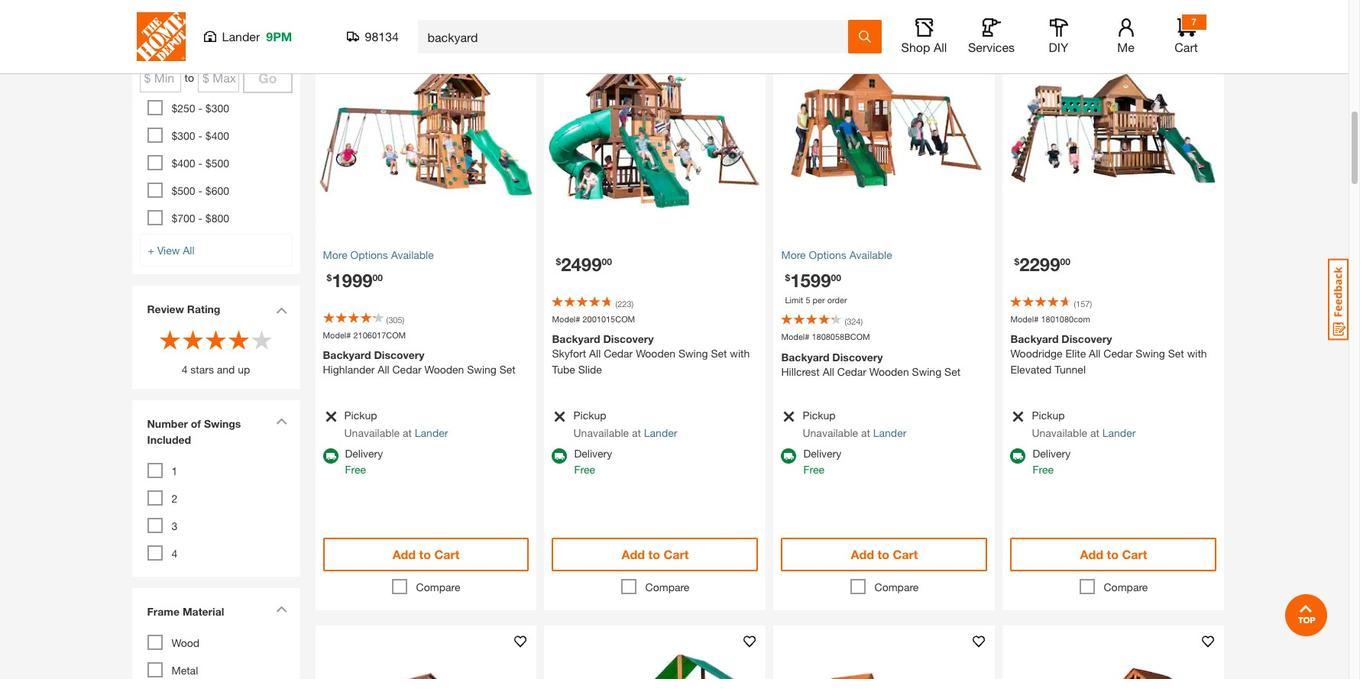 Task type: vqa. For each thing, say whether or not it's contained in the screenshot.
Cedar in BACKYARD DISCOVERY HIGHLANDER ALL CEDAR WOODEN SWING SET
yes



Task type: describe. For each thing, give the bounding box(es) containing it.
- for $250
[[198, 102, 203, 115]]

delivery free for available shipping image related to 4th the add to cart button from the left
[[1033, 447, 1071, 476]]

add for third the add to cart button from left
[[851, 547, 875, 562]]

tube
[[552, 363, 575, 376]]

available for 1999
[[391, 248, 434, 261]]

1 add to cart button from the left
[[323, 538, 529, 572]]

add for second the add to cart button from left
[[622, 547, 645, 562]]

wood
[[172, 637, 200, 650]]

$600
[[206, 184, 229, 197]]

$ 1599 00
[[785, 270, 841, 291]]

woodridge
[[1011, 347, 1063, 360]]

per
[[813, 295, 825, 305]]

1 star symbol image from the left
[[159, 329, 182, 352]]

price link
[[139, 24, 292, 59]]

00 for 1599
[[831, 272, 841, 284]]

highlander all cedar wooden swing set image
[[315, 18, 537, 239]]

compare for 4th the add to cart button from the left
[[1104, 581, 1148, 594]]

1 vertical spatial $400
[[172, 157, 195, 170]]

available shipping image for 4th the add to cart button from the left
[[1011, 449, 1026, 464]]

+ view all
[[148, 244, 195, 257]]

unavailable for limit's limited stock for pickup image
[[803, 427, 858, 439]]

$250 - $300 link
[[172, 102, 229, 115]]

all inside + view all link
[[183, 244, 195, 257]]

me
[[1118, 40, 1135, 54]]

and
[[217, 363, 235, 376]]

lander for lander link related to fourth the add to cart button from right
[[415, 427, 448, 439]]

number of swings included
[[147, 417, 241, 446]]

to for 4th the add to cart button from the left
[[1107, 547, 1119, 562]]

with for 2299
[[1188, 347, 1207, 360]]

wooden for 1999
[[425, 363, 464, 376]]

unavailable for limited stock for pickup icon for 2299
[[1032, 427, 1088, 439]]

limit
[[785, 295, 804, 305]]

material
[[183, 605, 224, 618]]

slide
[[578, 363, 602, 376]]

pickup for limited stock for pickup icon for 2299
[[1032, 409, 1065, 422]]

unavailable for 2499 limited stock for pickup icon
[[574, 427, 629, 439]]

limited stock for pickup image for limit
[[782, 410, 796, 423]]

00 for 2299
[[1061, 256, 1071, 267]]

$ for 2299
[[1015, 256, 1020, 267]]

backyard discovery hillcrest all cedar wooden swing set
[[782, 351, 961, 378]]

top for 1999
[[323, 22, 341, 35]]

discovery for highlander
[[374, 349, 425, 362]]

services button
[[967, 18, 1016, 55]]

4 stars and up
[[182, 363, 250, 376]]

liberty ii all cedar swing set image
[[774, 626, 996, 680]]

swing for highlander all cedar wooden swing set
[[467, 363, 497, 376]]

more options available link for 1999
[[323, 247, 529, 263]]

number of swings included link
[[139, 408, 292, 459]]

elite
[[1066, 347, 1086, 360]]

2
[[172, 492, 178, 505]]

rating
[[187, 303, 220, 316]]

available shipping image for fourth the add to cart button from right
[[323, 449, 338, 464]]

more for limit
[[782, 248, 806, 261]]

skyfort all cedar wooden swing set with tube slide image
[[545, 18, 766, 239]]

sterling point all cedar wooden swing set image
[[315, 626, 537, 680]]

all inside backyard discovery hillcrest all cedar wooden swing set
[[823, 365, 835, 378]]

$300 - $400
[[172, 129, 229, 142]]

- for $400
[[198, 157, 203, 170]]

more options available for limit
[[782, 248, 893, 261]]

metal
[[172, 664, 198, 677]]

price
[[147, 33, 173, 46]]

all inside shop all button
[[934, 40, 947, 54]]

all inside backyard discovery woodridge elite all cedar swing set with elevated tunnel
[[1089, 347, 1101, 360]]

up
[[238, 363, 250, 376]]

+
[[148, 244, 154, 257]]

feedback link image
[[1328, 258, 1349, 341]]

model# 2106017com
[[323, 330, 406, 340]]

1 horizontal spatial $400
[[206, 129, 229, 142]]

shop all
[[902, 40, 947, 54]]

me button
[[1102, 18, 1151, 55]]

) for ( 157 )
[[1090, 299, 1092, 309]]

5
[[806, 295, 811, 305]]

options for 1999
[[350, 248, 388, 261]]

order
[[828, 295, 847, 305]]

cedar for hillcrest all cedar wooden swing set
[[838, 365, 867, 378]]

free for fourth the add to cart button from right
[[345, 463, 366, 476]]

unavailable for limited stock for pickup image related to 1999
[[344, 427, 400, 439]]

lander link for third the add to cart button from left
[[873, 427, 907, 439]]

elevated
[[1011, 363, 1052, 376]]

00 for 1999
[[373, 272, 383, 284]]

- for $300
[[198, 129, 203, 142]]

available shipping image for second the add to cart button from left
[[552, 449, 568, 464]]

cedar for skyfort all cedar wooden swing set with tube slide
[[604, 347, 633, 360]]

more for 1999
[[323, 248, 348, 261]]

model# for model# 1808058bcom
[[782, 332, 810, 342]]

$800
[[206, 212, 229, 225]]

view
[[157, 244, 180, 257]]

$500 - $600 link
[[172, 184, 229, 197]]

( 223 )
[[616, 299, 634, 309]]

all inside backyard discovery skyfort all cedar wooden swing set with tube slide
[[589, 347, 601, 360]]

lander link for 4th the add to cart button from the left
[[1103, 427, 1136, 439]]

tunnel
[[1055, 363, 1086, 376]]

wooden for limit
[[870, 365, 909, 378]]

backyard discovery highlander all cedar wooden swing set
[[323, 349, 516, 376]]

included
[[147, 433, 191, 446]]

shop
[[902, 40, 931, 54]]

1 caret icon image from the top
[[276, 307, 287, 314]]

305
[[388, 315, 402, 325]]

rated for 1999
[[344, 22, 375, 35]]

cart for 4th the add to cart button from the left
[[1122, 547, 1148, 562]]

3 link
[[172, 520, 178, 533]]

$300 - $400 link
[[172, 129, 229, 142]]

swings
[[204, 417, 241, 430]]

$700 - $800 link
[[172, 212, 229, 225]]

3 delivery from the left
[[804, 447, 842, 460]]

of
[[191, 417, 201, 430]]

review rating link
[[147, 301, 247, 317]]

2 add to cart button from the left
[[552, 538, 759, 572]]

review
[[147, 303, 184, 316]]

cart for second the add to cart button from left
[[664, 547, 689, 562]]

$250
[[172, 102, 195, 115]]

lander link for second the add to cart button from left
[[644, 427, 678, 439]]

1 link
[[172, 465, 178, 478]]

model# for model# 2001015com
[[552, 314, 580, 324]]

324
[[847, 317, 861, 327]]

( for 305
[[386, 315, 388, 325]]

7
[[1192, 16, 1197, 28]]

223
[[618, 299, 632, 309]]

discovery for woodridge
[[1062, 333, 1113, 346]]

2 link
[[172, 492, 178, 505]]

lander for lander link related to third the add to cart button from left
[[873, 427, 907, 439]]

) for ( 305 )
[[402, 315, 404, 325]]

limited stock for pickup image for 1999
[[323, 410, 337, 423]]

add for fourth the add to cart button from right
[[393, 547, 416, 562]]

swing for skyfort all cedar wooden swing set with tube slide
[[679, 347, 708, 360]]

$ for 2499
[[556, 256, 561, 267]]

delivery free for available shipping image associated with fourth the add to cart button from right
[[345, 447, 383, 476]]

options for limit
[[809, 248, 847, 261]]

backyard discovery woodridge elite all cedar swing set with elevated tunnel
[[1011, 333, 1207, 376]]

set for highlander all cedar wooden swing set
[[500, 363, 516, 376]]

( 324 )
[[845, 317, 863, 327]]

model# 1801080com
[[1011, 314, 1091, 324]]

$500 - $600
[[172, 184, 229, 197]]

1 star symbol image from the left
[[182, 329, 204, 352]]

2499
[[561, 254, 602, 275]]

cart for fourth the add to cart button from right
[[434, 547, 460, 562]]

$400 - $500
[[172, 157, 229, 170]]

3
[[172, 520, 178, 533]]

woodridge elite all cedar swing set with elevated tunnel image
[[1003, 18, 1225, 239]]

caret icon image for frame material
[[276, 606, 287, 613]]

9pm
[[266, 29, 292, 44]]

review rating
[[147, 303, 220, 316]]

pickup unavailable at lander for lander link related to third the add to cart button from left
[[803, 409, 907, 439]]

frame material
[[147, 605, 224, 618]]

metal link
[[172, 664, 198, 677]]

3 star symbol image from the left
[[227, 329, 250, 352]]

frame material link
[[139, 596, 292, 631]]

2 delivery from the left
[[574, 447, 612, 460]]

1801080com
[[1041, 314, 1091, 324]]

backyard discovery skyfort all cedar wooden swing set with tube slide
[[552, 333, 750, 376]]

4 delivery from the left
[[1033, 447, 1071, 460]]

set for hillcrest all cedar wooden swing set
[[945, 365, 961, 378]]

$ 2499 00
[[556, 254, 612, 275]]



Task type: locate. For each thing, give the bounding box(es) containing it.
frame
[[147, 605, 180, 618]]

1 more from the left
[[323, 248, 348, 261]]

$500 up $600
[[206, 157, 229, 170]]

2 vertical spatial caret icon image
[[276, 606, 287, 613]]

1 with from the left
[[730, 347, 750, 360]]

0 horizontal spatial available
[[391, 248, 434, 261]]

pickup unavailable at lander for lander link associated with 4th the add to cart button from the left
[[1032, 409, 1136, 439]]

more options available up $ 1599 00
[[782, 248, 893, 261]]

3 add to cart from the left
[[851, 547, 918, 562]]

98134 button
[[347, 29, 399, 44]]

add to cart for second the add to cart button from left
[[622, 547, 689, 562]]

3 available shipping image from the left
[[782, 449, 797, 464]]

limit 5 per order
[[785, 295, 847, 305]]

2 free from the left
[[574, 463, 595, 476]]

available up the "( 305 )"
[[391, 248, 434, 261]]

discovery inside backyard discovery hillcrest all cedar wooden swing set
[[833, 351, 883, 364]]

more up 1999
[[323, 248, 348, 261]]

( for 223
[[616, 299, 618, 309]]

star symbol image
[[182, 329, 204, 352], [250, 329, 273, 352]]

3 lander link from the left
[[873, 427, 907, 439]]

$700
[[172, 212, 195, 225]]

$ 2299 00
[[1015, 254, 1071, 275]]

- for $500
[[198, 184, 203, 197]]

1 add from the left
[[393, 547, 416, 562]]

4 unavailable from the left
[[1032, 427, 1088, 439]]

discovery inside backyard discovery highlander all cedar wooden swing set
[[374, 349, 425, 362]]

What can we help you find today? search field
[[428, 21, 847, 53]]

caret icon image for number of swings included
[[276, 418, 287, 425]]

unavailable down tunnel
[[1032, 427, 1088, 439]]

1 more options available from the left
[[323, 248, 434, 261]]

free for second the add to cart button from left
[[574, 463, 595, 476]]

swing inside backyard discovery woodridge elite all cedar swing set with elevated tunnel
[[1136, 347, 1166, 360]]

cloud peak swing set image
[[545, 626, 766, 680]]

backyard for skyfort
[[552, 333, 600, 346]]

2 pickup from the left
[[574, 409, 607, 422]]

backyard up highlander
[[323, 349, 371, 362]]

diy
[[1049, 40, 1069, 54]]

3 - from the top
[[198, 157, 203, 170]]

2 limited stock for pickup image from the left
[[1011, 410, 1025, 423]]

00 inside $ 2299 00
[[1061, 256, 1071, 267]]

limited stock for pickup image down highlander
[[323, 410, 337, 423]]

pickup unavailable at lander down tunnel
[[1032, 409, 1136, 439]]

add for 4th the add to cart button from the left
[[1080, 547, 1104, 562]]

all up slide
[[589, 347, 601, 360]]

2 add from the left
[[622, 547, 645, 562]]

swing for hillcrest all cedar wooden swing set
[[912, 365, 942, 378]]

1 lander link from the left
[[415, 427, 448, 439]]

all right shop
[[934, 40, 947, 54]]

2106017com
[[353, 330, 406, 340]]

compare for third the add to cart button from left
[[875, 581, 919, 594]]

- down $300 - $400
[[198, 157, 203, 170]]

model# 1808058bcom
[[782, 332, 870, 342]]

tanglewood all cedar swing set image
[[1003, 626, 1225, 680]]

3 unavailable from the left
[[803, 427, 858, 439]]

more options available for 1999
[[323, 248, 434, 261]]

00
[[602, 256, 612, 267], [1061, 256, 1071, 267], [373, 272, 383, 284], [831, 272, 841, 284]]

caret icon image inside the number of swings included link
[[276, 418, 287, 425]]

4 pickup unavailable at lander from the left
[[1032, 409, 1136, 439]]

157
[[1076, 299, 1090, 309]]

0 horizontal spatial $500
[[172, 184, 195, 197]]

discovery
[[603, 333, 654, 346], [1062, 333, 1113, 346], [374, 349, 425, 362], [833, 351, 883, 364]]

1 limited stock for pickup image from the left
[[552, 410, 567, 423]]

00 inside $ 1599 00
[[831, 272, 841, 284]]

4 available shipping image from the left
[[1011, 449, 1026, 464]]

available for limit
[[850, 248, 893, 261]]

pickup unavailable at lander down backyard discovery hillcrest all cedar wooden swing set
[[803, 409, 907, 439]]

2 delivery free from the left
[[574, 447, 612, 476]]

2 top rated from the left
[[782, 22, 833, 35]]

with inside backyard discovery woodridge elite all cedar swing set with elevated tunnel
[[1188, 347, 1207, 360]]

1 available from the left
[[391, 248, 434, 261]]

free for third the add to cart button from left
[[804, 463, 825, 476]]

more up '1599'
[[782, 248, 806, 261]]

top rated for limit
[[782, 22, 833, 35]]

set inside backyard discovery hillcrest all cedar wooden swing set
[[945, 365, 961, 378]]

add to cart for fourth the add to cart button from right
[[393, 547, 460, 562]]

$ up 'model# 2106017com'
[[327, 272, 332, 284]]

price-range-lowerBound telephone field
[[139, 63, 181, 92]]

add to cart for 4th the add to cart button from the left
[[1080, 547, 1148, 562]]

pickup down hillcrest
[[803, 409, 836, 422]]

1 horizontal spatial available
[[850, 248, 893, 261]]

3 pickup from the left
[[803, 409, 836, 422]]

5 - from the top
[[198, 212, 203, 225]]

go
[[258, 69, 277, 86]]

hillcrest all cedar wooden swing set image
[[774, 18, 996, 239]]

2 more options available from the left
[[782, 248, 893, 261]]

$400 - $500 link
[[172, 157, 229, 170]]

limited stock for pickup image down elevated
[[1011, 410, 1025, 423]]

backyard inside backyard discovery skyfort all cedar wooden swing set with tube slide
[[552, 333, 600, 346]]

more options available link up the 305
[[323, 247, 529, 263]]

1 horizontal spatial more
[[782, 248, 806, 261]]

1 horizontal spatial rated
[[803, 22, 833, 35]]

- down $250 - $300
[[198, 129, 203, 142]]

number
[[147, 417, 188, 430]]

set inside backyard discovery woodridge elite all cedar swing set with elevated tunnel
[[1169, 347, 1185, 360]]

cedar down 1808058bcom
[[838, 365, 867, 378]]

with for 2499
[[730, 347, 750, 360]]

wooden inside backyard discovery skyfort all cedar wooden swing set with tube slide
[[636, 347, 676, 360]]

2 with from the left
[[1188, 347, 1207, 360]]

2 star symbol image from the left
[[204, 329, 227, 352]]

00 for 2499
[[602, 256, 612, 267]]

00 inside the $ 2499 00
[[602, 256, 612, 267]]

star symbol image
[[159, 329, 182, 352], [204, 329, 227, 352], [227, 329, 250, 352]]

4 add from the left
[[1080, 547, 1104, 562]]

4 - from the top
[[198, 184, 203, 197]]

compare for fourth the add to cart button from right
[[416, 581, 460, 594]]

delivery
[[345, 447, 383, 460], [574, 447, 612, 460], [804, 447, 842, 460], [1033, 447, 1071, 460]]

1 available shipping image from the left
[[323, 449, 338, 464]]

lander link for fourth the add to cart button from right
[[415, 427, 448, 439]]

3 caret icon image from the top
[[276, 606, 287, 613]]

swing
[[679, 347, 708, 360], [1136, 347, 1166, 360], [467, 363, 497, 376], [912, 365, 942, 378]]

00 up order
[[831, 272, 841, 284]]

pickup down slide
[[574, 409, 607, 422]]

swing inside backyard discovery skyfort all cedar wooden swing set with tube slide
[[679, 347, 708, 360]]

3 free from the left
[[804, 463, 825, 476]]

pickup for limit's limited stock for pickup image
[[803, 409, 836, 422]]

2001015com
[[583, 314, 635, 324]]

00 inside $ 1999 00
[[373, 272, 383, 284]]

available up ( 324 )
[[850, 248, 893, 261]]

all right elite
[[1089, 347, 1101, 360]]

cedar right elite
[[1104, 347, 1133, 360]]

at for second the add to cart button from left
[[632, 427, 641, 439]]

1 horizontal spatial top rated
[[782, 22, 833, 35]]

set inside backyard discovery highlander all cedar wooden swing set
[[500, 363, 516, 376]]

all inside backyard discovery highlander all cedar wooden swing set
[[378, 363, 390, 376]]

wooden inside backyard discovery hillcrest all cedar wooden swing set
[[870, 365, 909, 378]]

( up the 1801080com
[[1074, 299, 1076, 309]]

3 add to cart button from the left
[[782, 538, 988, 572]]

swing inside backyard discovery highlander all cedar wooden swing set
[[467, 363, 497, 376]]

$
[[556, 256, 561, 267], [1015, 256, 1020, 267], [327, 272, 332, 284], [785, 272, 790, 284]]

1599
[[790, 270, 831, 291]]

wood link
[[172, 637, 200, 650]]

1 limited stock for pickup image from the left
[[323, 410, 337, 423]]

model# up skyfort
[[552, 314, 580, 324]]

to for fourth the add to cart button from right
[[419, 547, 431, 562]]

set
[[711, 347, 727, 360], [1169, 347, 1185, 360], [500, 363, 516, 376], [945, 365, 961, 378]]

star symbol image up 'up'
[[227, 329, 250, 352]]

1 horizontal spatial top
[[782, 22, 800, 35]]

unavailable
[[344, 427, 400, 439], [574, 427, 629, 439], [803, 427, 858, 439], [1032, 427, 1088, 439]]

delivery free
[[345, 447, 383, 476], [574, 447, 612, 476], [804, 447, 842, 476], [1033, 447, 1071, 476]]

1 vertical spatial 4
[[172, 547, 178, 560]]

) for ( 324 )
[[861, 317, 863, 327]]

2 at from the left
[[632, 427, 641, 439]]

$ 1999 00
[[327, 270, 383, 291]]

0 horizontal spatial 4
[[172, 547, 178, 560]]

0 vertical spatial $400
[[206, 129, 229, 142]]

) up the 1801080com
[[1090, 299, 1092, 309]]

limited stock for pickup image down tube
[[552, 410, 567, 423]]

$ up the model# 1801080com
[[1015, 256, 1020, 267]]

( 305 )
[[386, 315, 404, 325]]

$ inside $ 1599 00
[[785, 272, 790, 284]]

1 pickup from the left
[[344, 409, 377, 422]]

backyard inside backyard discovery hillcrest all cedar wooden swing set
[[782, 351, 830, 364]]

compare for second the add to cart button from left
[[646, 581, 690, 594]]

discovery inside backyard discovery woodridge elite all cedar swing set with elevated tunnel
[[1062, 333, 1113, 346]]

$ up model# 2001015com
[[556, 256, 561, 267]]

cart 7
[[1175, 16, 1198, 54]]

discovery for skyfort
[[603, 333, 654, 346]]

set for skyfort all cedar wooden swing set with tube slide
[[711, 347, 727, 360]]

0 horizontal spatial limited stock for pickup image
[[552, 410, 567, 423]]

limited stock for pickup image for 2499
[[552, 410, 567, 423]]

2 add to cart from the left
[[622, 547, 689, 562]]

go button
[[243, 62, 292, 93]]

$300 down '$250'
[[172, 129, 195, 142]]

1 horizontal spatial more options available link
[[782, 247, 988, 263]]

1 horizontal spatial wooden
[[636, 347, 676, 360]]

cedar inside backyard discovery highlander all cedar wooden swing set
[[392, 363, 422, 376]]

( for 324
[[845, 317, 847, 327]]

2 unavailable from the left
[[574, 427, 629, 439]]

services
[[968, 40, 1015, 54]]

discovery for hillcrest
[[833, 351, 883, 364]]

4 left stars
[[182, 363, 188, 376]]

1 vertical spatial $500
[[172, 184, 195, 197]]

highlander
[[323, 363, 375, 376]]

backyard for woodridge
[[1011, 333, 1059, 346]]

backyard up woodridge
[[1011, 333, 1059, 346]]

1 at from the left
[[403, 427, 412, 439]]

compare up tanglewood all cedar swing set image
[[1104, 581, 1148, 594]]

( 157 )
[[1074, 299, 1092, 309]]

backyard inside backyard discovery woodridge elite all cedar swing set with elevated tunnel
[[1011, 333, 1059, 346]]

swing for woodridge elite all cedar swing set with elevated tunnel
[[1136, 347, 1166, 360]]

cedar down "2106017com"
[[392, 363, 422, 376]]

2 star symbol image from the left
[[250, 329, 273, 352]]

available shipping image for third the add to cart button from left
[[782, 449, 797, 464]]

3 compare from the left
[[875, 581, 919, 594]]

1 add to cart from the left
[[393, 547, 460, 562]]

0 horizontal spatial rated
[[344, 22, 375, 35]]

2 pickup unavailable at lander from the left
[[574, 409, 678, 439]]

1 unavailable from the left
[[344, 427, 400, 439]]

( for 157
[[1074, 299, 1076, 309]]

00 up "2106017com"
[[373, 272, 383, 284]]

-
[[198, 102, 203, 115], [198, 129, 203, 142], [198, 157, 203, 170], [198, 184, 203, 197], [198, 212, 203, 225]]

model# up woodridge
[[1011, 314, 1039, 324]]

caret icon image inside frame material link
[[276, 606, 287, 613]]

$500 up $700
[[172, 184, 195, 197]]

98134
[[365, 29, 399, 44]]

pickup down highlander
[[344, 409, 377, 422]]

0 horizontal spatial $400
[[172, 157, 195, 170]]

0 horizontal spatial top
[[323, 22, 341, 35]]

pickup for 2499 limited stock for pickup icon
[[574, 409, 607, 422]]

$700 - $800
[[172, 212, 229, 225]]

00 up the 1801080com
[[1061, 256, 1071, 267]]

compare up liberty ii all cedar swing set image
[[875, 581, 919, 594]]

at for third the add to cart button from left
[[861, 427, 871, 439]]

4 lander link from the left
[[1103, 427, 1136, 439]]

rated for limit
[[803, 22, 833, 35]]

top rated
[[323, 22, 375, 35], [782, 22, 833, 35]]

backyard for hillcrest
[[782, 351, 830, 364]]

$ inside $ 2299 00
[[1015, 256, 1020, 267]]

$300
[[206, 102, 229, 115], [172, 129, 195, 142]]

2 limited stock for pickup image from the left
[[782, 410, 796, 423]]

lander 9pm
[[222, 29, 292, 44]]

$ for 1599
[[785, 272, 790, 284]]

- right $700
[[198, 212, 203, 225]]

top for limit
[[782, 22, 800, 35]]

1 horizontal spatial star symbol image
[[250, 329, 273, 352]]

discovery inside backyard discovery skyfort all cedar wooden swing set with tube slide
[[603, 333, 654, 346]]

0 horizontal spatial limited stock for pickup image
[[323, 410, 337, 423]]

3 delivery free from the left
[[804, 447, 842, 476]]

4 add to cart from the left
[[1080, 547, 1148, 562]]

star symbol image down review
[[159, 329, 182, 352]]

top rated for 1999
[[323, 22, 375, 35]]

all right view at the left
[[183, 244, 195, 257]]

available shipping image
[[323, 449, 338, 464], [552, 449, 568, 464], [782, 449, 797, 464], [1011, 449, 1026, 464]]

1 horizontal spatial options
[[809, 248, 847, 261]]

$ for 1999
[[327, 272, 332, 284]]

cedar down 2001015com
[[604, 347, 633, 360]]

pickup unavailable at lander for lander link for second the add to cart button from left
[[574, 409, 678, 439]]

1 more options available link from the left
[[323, 247, 529, 263]]

discovery down 1808058bcom
[[833, 351, 883, 364]]

free for 4th the add to cart button from the left
[[1033, 463, 1054, 476]]

cart
[[1175, 40, 1198, 54], [434, 547, 460, 562], [664, 547, 689, 562], [893, 547, 918, 562], [1122, 547, 1148, 562]]

1 pickup unavailable at lander from the left
[[344, 409, 448, 439]]

1 delivery from the left
[[345, 447, 383, 460]]

model# for model# 1801080com
[[1011, 314, 1039, 324]]

1 free from the left
[[345, 463, 366, 476]]

4 delivery free from the left
[[1033, 447, 1071, 476]]

1 horizontal spatial $500
[[206, 157, 229, 170]]

backyard for highlander
[[323, 349, 371, 362]]

limited stock for pickup image down hillcrest
[[782, 410, 796, 423]]

diy button
[[1035, 18, 1083, 55]]

2 horizontal spatial wooden
[[870, 365, 909, 378]]

compare up sterling point all cedar wooden swing set 'image'
[[416, 581, 460, 594]]

1 rated from the left
[[344, 22, 375, 35]]

2299
[[1020, 254, 1061, 275]]

1 - from the top
[[198, 102, 203, 115]]

4 add to cart button from the left
[[1011, 538, 1217, 572]]

model# for model# 2106017com
[[323, 330, 351, 340]]

add to cart button
[[323, 538, 529, 572], [552, 538, 759, 572], [782, 538, 988, 572], [1011, 538, 1217, 572]]

discovery up elite
[[1062, 333, 1113, 346]]

$300 down price-range-upperbound phone field
[[206, 102, 229, 115]]

4 at from the left
[[1091, 427, 1100, 439]]

backyard up skyfort
[[552, 333, 600, 346]]

0 horizontal spatial with
[[730, 347, 750, 360]]

pickup for limited stock for pickup image related to 1999
[[344, 409, 377, 422]]

1 delivery free from the left
[[345, 447, 383, 476]]

0 horizontal spatial more options available link
[[323, 247, 529, 263]]

0 horizontal spatial wooden
[[425, 363, 464, 376]]

1 horizontal spatial with
[[1188, 347, 1207, 360]]

4 free from the left
[[1033, 463, 1054, 476]]

caret icon image
[[276, 307, 287, 314], [276, 418, 287, 425], [276, 606, 287, 613]]

3 pickup unavailable at lander from the left
[[803, 409, 907, 439]]

( up "2106017com"
[[386, 315, 388, 325]]

at for fourth the add to cart button from right
[[403, 427, 412, 439]]

1 vertical spatial caret icon image
[[276, 418, 287, 425]]

1 2 3 4
[[172, 465, 178, 560]]

2 available shipping image from the left
[[552, 449, 568, 464]]

lander
[[222, 29, 260, 44], [415, 427, 448, 439], [644, 427, 678, 439], [873, 427, 907, 439], [1103, 427, 1136, 439]]

swing inside backyard discovery hillcrest all cedar wooden swing set
[[912, 365, 942, 378]]

model# up hillcrest
[[782, 332, 810, 342]]

to for second the add to cart button from left
[[649, 547, 660, 562]]

1
[[172, 465, 178, 478]]

0 horizontal spatial options
[[350, 248, 388, 261]]

4 link
[[172, 547, 178, 560]]

add to cart for third the add to cart button from left
[[851, 547, 918, 562]]

1999
[[332, 270, 373, 291]]

star symbol image up 4 stars and up
[[204, 329, 227, 352]]

set inside backyard discovery skyfort all cedar wooden swing set with tube slide
[[711, 347, 727, 360]]

0 vertical spatial caret icon image
[[276, 307, 287, 314]]

cedar inside backyard discovery skyfort all cedar wooden swing set with tube slide
[[604, 347, 633, 360]]

1 horizontal spatial limited stock for pickup image
[[1011, 410, 1025, 423]]

4 pickup from the left
[[1032, 409, 1065, 422]]

1 horizontal spatial limited stock for pickup image
[[782, 410, 796, 423]]

stars
[[191, 363, 214, 376]]

add to cart
[[393, 547, 460, 562], [622, 547, 689, 562], [851, 547, 918, 562], [1080, 547, 1148, 562]]

limited stock for pickup image
[[323, 410, 337, 423], [782, 410, 796, 423]]

free
[[345, 463, 366, 476], [574, 463, 595, 476], [804, 463, 825, 476], [1033, 463, 1054, 476]]

more options available link up order
[[782, 247, 988, 263]]

2 lander link from the left
[[644, 427, 678, 439]]

more
[[323, 248, 348, 261], [782, 248, 806, 261]]

4
[[182, 363, 188, 376], [172, 547, 178, 560]]

4 compare from the left
[[1104, 581, 1148, 594]]

cart for third the add to cart button from left
[[893, 547, 918, 562]]

$400 down $300 - $400
[[172, 157, 195, 170]]

1 vertical spatial $300
[[172, 129, 195, 142]]

) up 1808058bcom
[[861, 317, 863, 327]]

price-range-upperBound telephone field
[[198, 63, 239, 92]]

more options available up $ 1999 00
[[323, 248, 434, 261]]

$ inside $ 1999 00
[[327, 272, 332, 284]]

0 horizontal spatial top rated
[[323, 22, 375, 35]]

$500
[[206, 157, 229, 170], [172, 184, 195, 197]]

00 up 2001015com
[[602, 256, 612, 267]]

pickup unavailable at lander for lander link related to fourth the add to cart button from right
[[344, 409, 448, 439]]

with inside backyard discovery skyfort all cedar wooden swing set with tube slide
[[730, 347, 750, 360]]

compare
[[416, 581, 460, 594], [646, 581, 690, 594], [875, 581, 919, 594], [1104, 581, 1148, 594]]

) up 2001015com
[[632, 299, 634, 309]]

3 at from the left
[[861, 427, 871, 439]]

hillcrest
[[782, 365, 820, 378]]

at for 4th the add to cart button from the left
[[1091, 427, 1100, 439]]

all right highlander
[[378, 363, 390, 376]]

$250 - $300
[[172, 102, 229, 115]]

shop all button
[[900, 18, 949, 55]]

1808058bcom
[[812, 332, 870, 342]]

2 caret icon image from the top
[[276, 418, 287, 425]]

all right hillcrest
[[823, 365, 835, 378]]

( up 2001015com
[[616, 299, 618, 309]]

4 down 3 link
[[172, 547, 178, 560]]

1 horizontal spatial more options available
[[782, 248, 893, 261]]

1 top from the left
[[323, 22, 341, 35]]

0 vertical spatial $500
[[206, 157, 229, 170]]

pickup unavailable at lander down slide
[[574, 409, 678, 439]]

cedar
[[604, 347, 633, 360], [1104, 347, 1133, 360], [392, 363, 422, 376], [838, 365, 867, 378]]

options up $ 1599 00
[[809, 248, 847, 261]]

options
[[350, 248, 388, 261], [809, 248, 847, 261]]

$400 down $250 - $300
[[206, 129, 229, 142]]

unavailable down highlander
[[344, 427, 400, 439]]

2 more options available link from the left
[[782, 247, 988, 263]]

1 horizontal spatial $300
[[206, 102, 229, 115]]

2 rated from the left
[[803, 22, 833, 35]]

0 horizontal spatial $300
[[172, 129, 195, 142]]

1 options from the left
[[350, 248, 388, 261]]

$ up limit
[[785, 272, 790, 284]]

3 add from the left
[[851, 547, 875, 562]]

( up 1808058bcom
[[845, 317, 847, 327]]

- for $700
[[198, 212, 203, 225]]

discovery down "2106017com"
[[374, 349, 425, 362]]

wooden inside backyard discovery highlander all cedar wooden swing set
[[425, 363, 464, 376]]

) up "2106017com"
[[402, 315, 404, 325]]

backyard up hillcrest
[[782, 351, 830, 364]]

- right '$250'
[[198, 102, 203, 115]]

2 available from the left
[[850, 248, 893, 261]]

more options available link for limit
[[782, 247, 988, 263]]

2 more from the left
[[782, 248, 806, 261]]

0 horizontal spatial star symbol image
[[182, 329, 204, 352]]

cedar inside backyard discovery hillcrest all cedar wooden swing set
[[838, 365, 867, 378]]

set for woodridge elite all cedar swing set with elevated tunnel
[[1169, 347, 1185, 360]]

lander for lander link associated with 4th the add to cart button from the left
[[1103, 427, 1136, 439]]

+ view all link
[[139, 234, 292, 267]]

unavailable down hillcrest
[[803, 427, 858, 439]]

pickup unavailable at lander
[[344, 409, 448, 439], [574, 409, 678, 439], [803, 409, 907, 439], [1032, 409, 1136, 439]]

the home depot logo image
[[136, 12, 185, 61]]

1 top rated from the left
[[323, 22, 375, 35]]

lander for lander link for second the add to cart button from left
[[644, 427, 678, 439]]

1 horizontal spatial 4
[[182, 363, 188, 376]]

(
[[616, 299, 618, 309], [1074, 299, 1076, 309], [386, 315, 388, 325], [845, 317, 847, 327]]

$ inside the $ 2499 00
[[556, 256, 561, 267]]

2 options from the left
[[809, 248, 847, 261]]

0 vertical spatial $300
[[206, 102, 229, 115]]

0 horizontal spatial more
[[323, 248, 348, 261]]

compare up cloud peak swing set image at the bottom
[[646, 581, 690, 594]]

discovery down 2001015com
[[603, 333, 654, 346]]

pickup unavailable at lander down backyard discovery highlander all cedar wooden swing set
[[344, 409, 448, 439]]

backyard inside backyard discovery highlander all cedar wooden swing set
[[323, 349, 371, 362]]

1 compare from the left
[[416, 581, 460, 594]]

options up $ 1999 00
[[350, 248, 388, 261]]

delivery free for available shipping image for second the add to cart button from left
[[574, 447, 612, 476]]

2 compare from the left
[[646, 581, 690, 594]]

unavailable down slide
[[574, 427, 629, 439]]

limited stock for pickup image for 2299
[[1011, 410, 1025, 423]]

limited stock for pickup image
[[552, 410, 567, 423], [1011, 410, 1025, 423]]

) for ( 223 )
[[632, 299, 634, 309]]

to for third the add to cart button from left
[[878, 547, 890, 562]]

- left $600
[[198, 184, 203, 197]]

2 - from the top
[[198, 129, 203, 142]]

cedar inside backyard discovery woodridge elite all cedar swing set with elevated tunnel
[[1104, 347, 1133, 360]]

cedar for highlander all cedar wooden swing set
[[392, 363, 422, 376]]

model# up highlander
[[323, 330, 351, 340]]

0 vertical spatial 4
[[182, 363, 188, 376]]

pickup down elevated
[[1032, 409, 1065, 422]]

model# 2001015com
[[552, 314, 635, 324]]

2 top from the left
[[782, 22, 800, 35]]

at
[[403, 427, 412, 439], [632, 427, 641, 439], [861, 427, 871, 439], [1091, 427, 1100, 439]]

0 horizontal spatial more options available
[[323, 248, 434, 261]]



